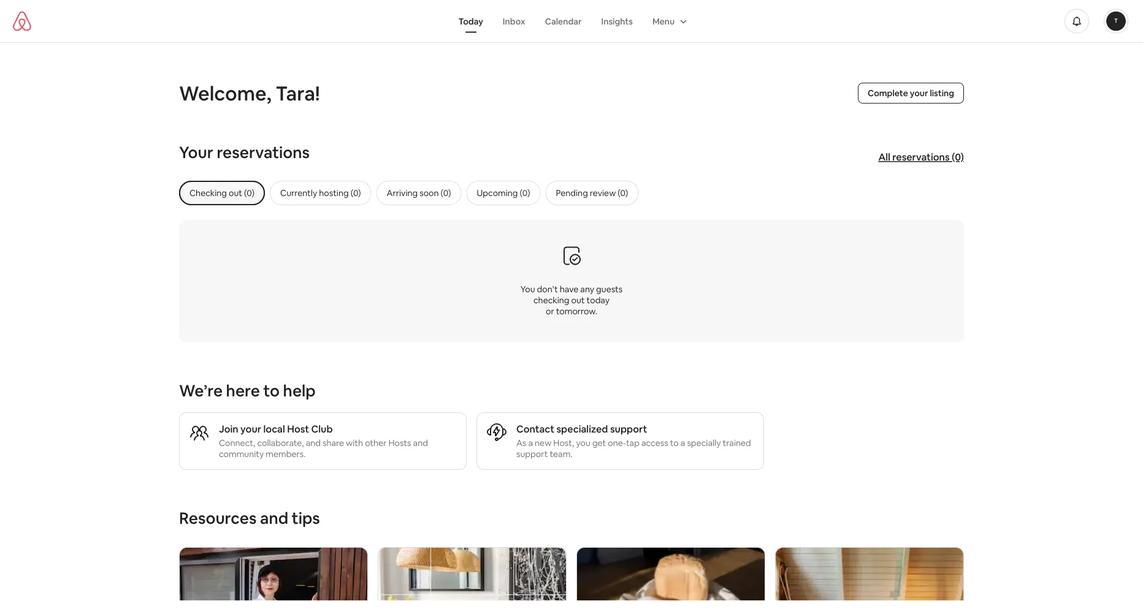 Task type: locate. For each thing, give the bounding box(es) containing it.
and
[[306, 438, 321, 449], [413, 438, 428, 449], [260, 509, 288, 529]]

any
[[580, 284, 594, 295]]

to right access
[[670, 438, 679, 449]]

review (0)
[[590, 188, 628, 199]]

welcome,
[[179, 80, 272, 106]]

1 horizontal spatial to
[[670, 438, 679, 449]]

1 vertical spatial (0)
[[520, 188, 530, 199]]

tap
[[626, 438, 640, 449]]

share
[[323, 438, 344, 449]]

we're
[[179, 381, 223, 401]]

all
[[879, 151, 891, 163]]

your
[[910, 88, 928, 99], [241, 423, 261, 436]]

inbox
[[503, 16, 525, 27]]

help
[[283, 381, 316, 401]]

currently
[[280, 188, 317, 199]]

0 horizontal spatial (0)
[[520, 188, 530, 199]]

1 horizontal spatial reservations
[[893, 151, 950, 163]]

and right hosts
[[413, 438, 428, 449]]

we're here to help
[[179, 381, 316, 401]]

and left 'tips'
[[260, 509, 288, 529]]

1 vertical spatial your
[[241, 423, 261, 436]]

today
[[459, 16, 483, 27]]

to inside the contact specialized support as a new host, you get one-tap access to a specially trained support team.
[[670, 438, 679, 449]]

0 vertical spatial to
[[263, 381, 280, 401]]

0 horizontal spatial reservations
[[217, 142, 310, 163]]

contact specialized support as a new host, you get one-tap access to a specially trained support team.
[[516, 423, 751, 460]]

tips
[[292, 509, 320, 529]]

2 a from the left
[[681, 438, 685, 449]]

0 vertical spatial your
[[910, 88, 928, 99]]

main navigation menu image
[[1107, 11, 1126, 31]]

join your local host club connect, collaborate, and share with other hosts and community members.
[[219, 423, 428, 460]]

to left help
[[263, 381, 280, 401]]

you don't have any guests checking out today or tomorrow.
[[521, 284, 623, 317]]

your left the listing
[[910, 88, 928, 99]]

calendar link
[[535, 10, 592, 33]]

reservations up out (0)
[[217, 142, 310, 163]]

arriving
[[387, 188, 418, 199]]

1 vertical spatial to
[[670, 438, 679, 449]]

checking out (0)
[[190, 188, 255, 199]]

your
[[179, 142, 213, 163]]

host
[[287, 423, 309, 436]]

don't
[[537, 284, 558, 295]]

all reservations (0) link
[[873, 145, 970, 170]]

other
[[365, 438, 387, 449]]

0 vertical spatial (0)
[[952, 151, 964, 163]]

1 horizontal spatial a
[[681, 438, 685, 449]]

insights link
[[592, 10, 643, 33]]

reservations
[[217, 142, 310, 163], [893, 151, 950, 163]]

club
[[311, 423, 333, 436]]

a
[[528, 438, 533, 449], [681, 438, 685, 449]]

reservations right all
[[893, 151, 950, 163]]

a left specially
[[681, 438, 685, 449]]

0 horizontal spatial your
[[241, 423, 261, 436]]

all reservations (0)
[[879, 151, 964, 163]]

and down club
[[306, 438, 321, 449]]

checking
[[534, 295, 570, 306]]

(0)
[[952, 151, 964, 163], [520, 188, 530, 199]]

support team.
[[516, 449, 573, 460]]

your up 'connect,'
[[241, 423, 261, 436]]

support
[[610, 423, 647, 436]]

(0) inside the reservation filters "group"
[[520, 188, 530, 199]]

your inside 'join your local host club connect, collaborate, and share with other hosts and community members.'
[[241, 423, 261, 436]]

thumbnail card image
[[180, 548, 367, 602], [180, 548, 367, 602], [378, 548, 566, 602], [378, 548, 566, 602], [577, 548, 765, 602], [577, 548, 765, 602], [776, 548, 964, 602], [776, 548, 964, 602]]

1 horizontal spatial your
[[910, 88, 928, 99]]

0 horizontal spatial a
[[528, 438, 533, 449]]

new
[[535, 438, 552, 449]]

hosting (0)
[[319, 188, 361, 199]]

resources and tips
[[179, 509, 320, 529]]

1 a from the left
[[528, 438, 533, 449]]

soon (0)
[[420, 188, 451, 199]]

get
[[593, 438, 606, 449]]

to
[[263, 381, 280, 401], [670, 438, 679, 449]]

you
[[521, 284, 535, 295]]

join
[[219, 423, 238, 436]]

as
[[516, 438, 527, 449]]

upcoming (0)
[[477, 188, 530, 199]]

a right as
[[528, 438, 533, 449]]



Task type: vqa. For each thing, say whether or not it's contained in the screenshot.
Host,
yes



Task type: describe. For each thing, give the bounding box(es) containing it.
or tomorrow.
[[546, 306, 597, 317]]

insights
[[601, 16, 633, 27]]

out
[[571, 295, 585, 306]]

complete
[[868, 88, 908, 99]]

complete your listing
[[868, 88, 954, 99]]

1 horizontal spatial (0)
[[952, 151, 964, 163]]

host,
[[554, 438, 574, 449]]

one-
[[608, 438, 626, 449]]

2 horizontal spatial and
[[413, 438, 428, 449]]

pending review (0)
[[556, 188, 628, 199]]

checking
[[190, 188, 227, 199]]

inbox link
[[493, 10, 535, 33]]

have
[[560, 284, 579, 295]]

0 horizontal spatial and
[[260, 509, 288, 529]]

your reservations
[[179, 142, 310, 163]]

resources
[[179, 509, 257, 529]]

trained
[[723, 438, 751, 449]]

guests
[[596, 284, 623, 295]]

with
[[346, 438, 363, 449]]

upcoming
[[477, 188, 518, 199]]

calendar
[[545, 16, 582, 27]]

reservation filters group
[[179, 181, 989, 205]]

0 horizontal spatial to
[[263, 381, 280, 401]]

today
[[587, 295, 610, 306]]

you
[[576, 438, 591, 449]]

your for join
[[241, 423, 261, 436]]

hosts
[[389, 438, 411, 449]]

complete your listing link
[[858, 83, 964, 104]]

reservations for all
[[893, 151, 950, 163]]

listing
[[930, 88, 954, 99]]

here
[[226, 381, 260, 401]]

today link
[[449, 10, 493, 33]]

access
[[642, 438, 668, 449]]

local
[[263, 423, 285, 436]]

welcome, tara!
[[179, 80, 320, 106]]

arriving soon (0)
[[387, 188, 451, 199]]

specially
[[687, 438, 721, 449]]

reservations for your
[[217, 142, 310, 163]]

contact
[[516, 423, 555, 436]]

connect,
[[219, 438, 255, 449]]

menu
[[653, 16, 675, 27]]

tara!
[[276, 80, 320, 106]]

specialized
[[557, 423, 608, 436]]

community members.
[[219, 449, 306, 460]]

out (0)
[[229, 188, 255, 199]]

currently hosting (0)
[[280, 188, 361, 199]]

1 horizontal spatial and
[[306, 438, 321, 449]]

menu button
[[643, 10, 695, 33]]

collaborate,
[[257, 438, 304, 449]]

your for complete
[[910, 88, 928, 99]]

pending
[[556, 188, 588, 199]]



